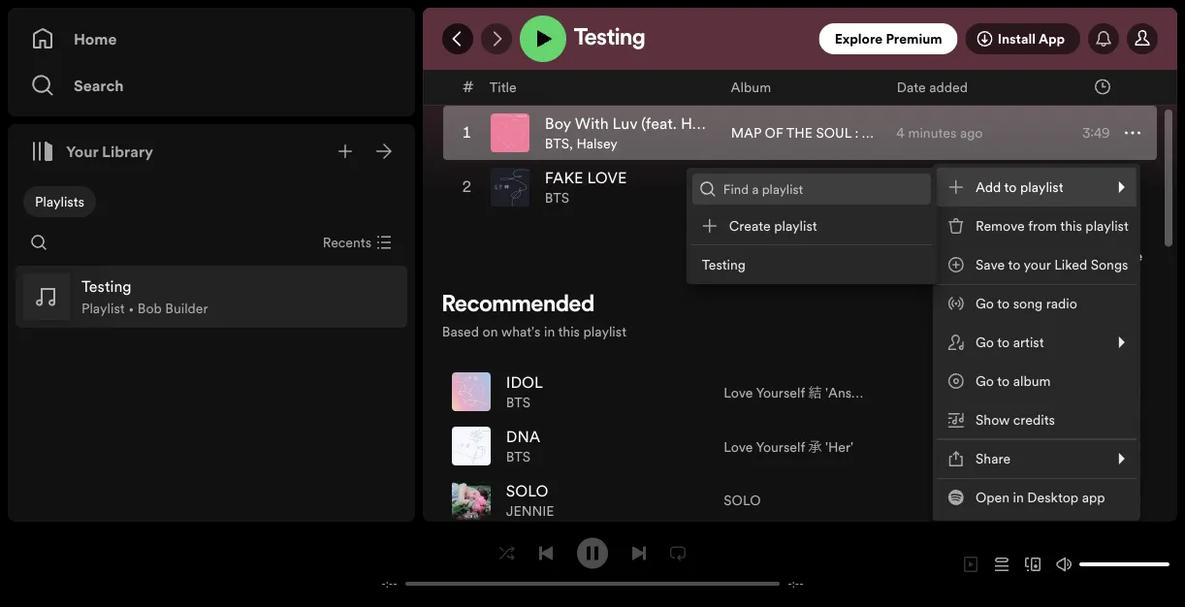 Task type: locate. For each thing, give the bounding box(es) containing it.
group containing playlist
[[16, 266, 407, 328]]

love yourself 結 'answe r'
[[724, 383, 870, 420]]

bts link left love
[[545, 188, 570, 207]]

love up create
[[731, 178, 760, 197]]

row
[[443, 106, 1157, 160]]

1 vertical spatial minutes
[[908, 178, 957, 196]]

'answe
[[826, 383, 870, 401]]

to left your
[[1008, 256, 1021, 274]]

on
[[483, 322, 498, 340]]

solo link inside solo cell
[[506, 480, 549, 502]]

top bar and user menu element
[[423, 8, 1178, 70]]

Recents, List view field
[[307, 227, 404, 258]]

to left album on the bottom right of page
[[997, 372, 1010, 390]]

install app link
[[966, 23, 1081, 54]]

cell up remove from this playlist
[[1034, 161, 1141, 213]]

library
[[102, 141, 153, 162]]

go
[[976, 294, 994, 313], [976, 333, 994, 352], [976, 372, 994, 390]]

install app
[[998, 30, 1065, 48]]

4 right "'tear'"
[[897, 178, 905, 196]]

playlist inside button
[[774, 217, 817, 235]]

-
[[382, 577, 386, 591], [393, 577, 398, 591], [788, 577, 792, 591], [800, 577, 804, 591]]

0 vertical spatial ago
[[960, 124, 983, 142]]

minutes down "date added"
[[908, 124, 957, 142]]

playlist up find more "button"
[[1086, 217, 1129, 235]]

minutes left add
[[908, 178, 957, 196]]

1 go from the top
[[976, 294, 994, 313]]

yourself inside love yourself 結 'answe r'
[[756, 383, 805, 401]]

yourself
[[763, 178, 812, 197], [756, 383, 805, 401], [756, 437, 805, 456]]

bts link
[[545, 134, 570, 153], [545, 188, 570, 207], [506, 393, 531, 412], [506, 448, 531, 466]]

yourself left 轉
[[763, 178, 812, 197]]

none search field inside main element
[[23, 227, 54, 258]]

0 vertical spatial in
[[544, 322, 555, 340]]

this right what's
[[558, 322, 580, 340]]

list item
[[16, 266, 407, 328]]

1 minutes from the top
[[908, 124, 957, 142]]

in right open
[[1013, 488, 1024, 507]]

album
[[1013, 372, 1051, 390]]

go left 'artist' in the right bottom of the page
[[976, 333, 994, 352]]

based
[[442, 322, 479, 340]]

solo cell
[[452, 474, 562, 527]]

1 vertical spatial 4
[[897, 178, 905, 196]]

to inside button
[[997, 294, 1010, 313]]

playlist inside button
[[1086, 217, 1129, 235]]

halsey
[[577, 134, 618, 153]]

0 vertical spatial none search field
[[692, 174, 931, 205]]

bts link for idol
[[506, 393, 531, 412]]

solo link down love yourself 承 'her' on the right of page
[[724, 491, 761, 510]]

love
[[587, 167, 627, 188]]

2 vertical spatial yourself
[[756, 437, 805, 456]]

to left song
[[997, 294, 1010, 313]]

to for song
[[997, 294, 1010, 313]]

to inside dropdown button
[[997, 333, 1010, 352]]

cell up love
[[491, 107, 716, 159]]

# row
[[443, 70, 1157, 105]]

go inside button
[[976, 294, 994, 313]]

cell up app
[[1084, 420, 1141, 472]]

go back image
[[450, 31, 465, 47]]

:-
[[386, 577, 393, 591], [792, 577, 800, 591]]

solo
[[506, 480, 549, 502], [724, 491, 761, 510]]

to for album
[[997, 372, 1010, 390]]

love for dna
[[724, 437, 753, 456]]

playlist • bob builder
[[81, 299, 208, 318]]

in inside recommended based on what's in this playlist
[[544, 322, 555, 340]]

group
[[16, 266, 407, 328]]

1 vertical spatial love
[[724, 383, 753, 401]]

2 vertical spatial go
[[976, 372, 994, 390]]

testing
[[574, 27, 646, 50], [702, 256, 746, 274]]

0 horizontal spatial solo
[[506, 480, 549, 502]]

Playlists checkbox
[[23, 186, 96, 217]]

'her'
[[826, 437, 854, 456]]

add to playlist button
[[937, 168, 1137, 207]]

None search field
[[692, 174, 931, 205], [23, 227, 54, 258]]

list item containing playlist
[[16, 266, 407, 328]]

0 horizontal spatial this
[[558, 322, 580, 340]]

1 horizontal spatial testing
[[702, 256, 746, 274]]

solo link down dna bts
[[506, 480, 549, 502]]

solo link
[[506, 480, 549, 502], [724, 491, 761, 510]]

minutes
[[908, 124, 957, 142], [908, 178, 957, 196]]

fake love bts
[[545, 167, 627, 207]]

dna link
[[506, 426, 541, 448]]

app
[[1039, 30, 1065, 48]]

4 minutes ago
[[897, 124, 983, 142], [897, 178, 983, 196]]

share button
[[937, 439, 1137, 478]]

disable repeat image
[[670, 546, 686, 561]]

1 horizontal spatial none search field
[[692, 174, 931, 205]]

in
[[544, 322, 555, 340], [1013, 488, 1024, 507]]

none search field find a playlist
[[692, 174, 931, 205]]

home
[[74, 28, 117, 49]]

app
[[1082, 488, 1106, 507]]

cell right desktop
[[1084, 474, 1141, 527]]

love inside love yourself 結 'answe r'
[[724, 383, 753, 401]]

love
[[731, 178, 760, 197], [724, 383, 753, 401], [724, 437, 753, 456]]

to for playlist
[[1005, 178, 1017, 196]]

volume high image
[[1056, 557, 1072, 572]]

0 vertical spatial 4
[[897, 124, 905, 142]]

cell right album on the bottom right of page
[[1084, 366, 1141, 418]]

1 horizontal spatial solo
[[724, 491, 761, 510]]

3 - from the left
[[788, 577, 792, 591]]

0 vertical spatial go
[[976, 294, 994, 313]]

1 horizontal spatial in
[[1013, 488, 1024, 507]]

testing grid
[[424, 57, 1177, 215]]

1 4 minutes ago from the top
[[897, 124, 983, 142]]

cell
[[491, 107, 716, 159], [1034, 161, 1141, 213], [1084, 366, 1141, 418], [1084, 420, 1141, 472], [1084, 474, 1141, 527]]

bts link for dna
[[506, 448, 531, 466]]

to left 'artist' in the right bottom of the page
[[997, 333, 1010, 352]]

yourself left 結
[[756, 383, 805, 401]]

solo down love yourself 承 'her' on the right of page
[[724, 491, 761, 510]]

0 horizontal spatial testing
[[574, 27, 646, 50]]

1 horizontal spatial this
[[1061, 217, 1082, 235]]

0 vertical spatial yourself
[[763, 178, 812, 197]]

0 vertical spatial 4 minutes ago
[[897, 124, 983, 142]]

ago
[[960, 124, 983, 142], [960, 178, 983, 196]]

your
[[66, 141, 98, 162]]

playlist right what's
[[584, 322, 627, 340]]

this right from
[[1061, 217, 1082, 235]]

playlist inside dropdown button
[[1021, 178, 1064, 196]]

to for artist
[[997, 333, 1010, 352]]

4 minutes ago down "date added"
[[897, 124, 983, 142]]

bts left love
[[545, 188, 570, 207]]

4 minutes ago up "remove"
[[897, 178, 983, 196]]

yourself left '承'
[[756, 437, 805, 456]]

playlist inside recommended based on what's in this playlist
[[584, 322, 627, 340]]

artist
[[1013, 333, 1044, 352]]

playlist
[[81, 299, 125, 318]]

bob
[[138, 299, 162, 318]]

credits
[[1014, 411, 1055, 429]]

enable shuffle image
[[500, 546, 515, 561]]

solo for solo
[[724, 491, 761, 510]]

what's
[[501, 322, 541, 340]]

menu
[[687, 164, 1141, 521]]

to
[[1005, 178, 1017, 196], [1008, 256, 1021, 274], [997, 294, 1010, 313], [997, 333, 1010, 352], [997, 372, 1010, 390]]

2 minutes from the top
[[908, 178, 957, 196]]

0 horizontal spatial in
[[544, 322, 555, 340]]

solo inside solo jennie
[[506, 480, 549, 502]]

ago up "remove"
[[960, 178, 983, 196]]

go up show
[[976, 372, 994, 390]]

from
[[1028, 217, 1057, 235]]

desktop
[[1028, 488, 1079, 507]]

home link
[[31, 19, 392, 58]]

this
[[1061, 217, 1082, 235], [558, 322, 580, 340]]

yourself for idol
[[756, 383, 805, 401]]

group inside main element
[[16, 266, 407, 328]]

0 vertical spatial testing
[[574, 27, 646, 50]]

go to album
[[976, 372, 1051, 390]]

explore premium button
[[819, 23, 958, 54]]

show credits
[[976, 411, 1055, 429]]

solo down dna bts
[[506, 480, 549, 502]]

0 horizontal spatial none search field
[[23, 227, 54, 258]]

song
[[1013, 294, 1043, 313]]

songs
[[1091, 256, 1129, 274]]

dna
[[506, 426, 541, 448]]

1 vertical spatial this
[[558, 322, 580, 340]]

# column header
[[463, 70, 474, 104]]

0 vertical spatial minutes
[[908, 124, 957, 142]]

none search field search in your library
[[23, 227, 54, 258]]

1 vertical spatial in
[[1013, 488, 1024, 507]]

'tear'
[[833, 178, 865, 197]]

1 vertical spatial yourself
[[756, 383, 805, 401]]

none search field inside menu
[[692, 174, 931, 205]]

0 horizontal spatial :-
[[386, 577, 393, 591]]

to inside dropdown button
[[1005, 178, 1017, 196]]

yourself inside love yourself 承 'her' link
[[756, 437, 805, 456]]

to right add
[[1005, 178, 1017, 196]]

結
[[809, 383, 822, 401]]

1 horizontal spatial -:--
[[788, 577, 804, 591]]

Find a playlist field
[[692, 174, 931, 205]]

idol link
[[506, 372, 543, 393]]

love up r'
[[724, 383, 753, 401]]

duration element
[[1095, 79, 1111, 95]]

to inside button
[[1008, 256, 1021, 274]]

1 horizontal spatial :-
[[792, 577, 800, 591]]

3 go from the top
[[976, 372, 994, 390]]

cell containing bts
[[491, 107, 716, 159]]

go down the save
[[976, 294, 994, 313]]

0 vertical spatial love
[[731, 178, 760, 197]]

fake love link
[[545, 167, 627, 188]]

bts up the dna link
[[506, 393, 531, 412]]

1 vertical spatial 4 minutes ago
[[897, 178, 983, 196]]

find more
[[1079, 246, 1143, 265]]

bts inside idol bts
[[506, 393, 531, 412]]

minutes for 3:49 "cell"
[[908, 124, 957, 142]]

love for idol
[[724, 383, 753, 401]]

testing button
[[691, 245, 933, 284]]

,
[[570, 134, 573, 153]]

go inside dropdown button
[[976, 333, 994, 352]]

1 vertical spatial testing
[[702, 256, 746, 274]]

what's new image
[[1096, 31, 1112, 47]]

duration image
[[1095, 79, 1111, 95]]

your library
[[66, 141, 153, 162]]

0 horizontal spatial solo link
[[506, 480, 549, 502]]

bts link up the dna link
[[506, 393, 531, 412]]

0 vertical spatial this
[[1061, 217, 1082, 235]]

2 go from the top
[[976, 333, 994, 352]]

playlist up from
[[1021, 178, 1064, 196]]

to for your
[[1008, 256, 1021, 274]]

halsey link
[[577, 134, 618, 153]]

bts link inside dna cell
[[506, 448, 531, 466]]

open in desktop app button
[[937, 478, 1137, 517]]

1 -:-- from the left
[[382, 577, 398, 591]]

ago down the added
[[960, 124, 983, 142]]

remove from this playlist button
[[937, 207, 1137, 245]]

2 ago from the top
[[960, 178, 983, 196]]

in right what's
[[544, 322, 555, 340]]

date added
[[897, 78, 968, 96]]

idol cell
[[452, 366, 551, 418]]

1 vertical spatial ago
[[960, 178, 983, 196]]

2 vertical spatial love
[[724, 437, 753, 456]]

1 vertical spatial go
[[976, 333, 994, 352]]

minutes inside row
[[908, 124, 957, 142]]

dna cell
[[452, 420, 548, 472]]

4 down "date"
[[897, 124, 905, 142]]

bts link up solo cell
[[506, 448, 531, 466]]

recommended
[[442, 294, 595, 317]]

bts up fake
[[545, 134, 570, 153]]

1 vertical spatial none search field
[[23, 227, 54, 258]]

bts up solo cell
[[506, 448, 531, 466]]

playlist down love yourself 轉 'tear'
[[774, 217, 817, 235]]

1 horizontal spatial solo link
[[724, 491, 761, 510]]

show
[[976, 411, 1010, 429]]

show credits button
[[937, 401, 1137, 439]]

love down r'
[[724, 437, 753, 456]]

player controls element
[[359, 538, 827, 591]]

0 horizontal spatial -:--
[[382, 577, 398, 591]]

menu containing add to playlist
[[687, 164, 1141, 521]]

playlist
[[1021, 178, 1064, 196], [774, 217, 817, 235], [1086, 217, 1129, 235], [584, 322, 627, 340]]



Task type: describe. For each thing, give the bounding box(es) containing it.
Disable repeat checkbox
[[663, 538, 694, 569]]

fake
[[545, 167, 583, 188]]

list item inside main element
[[16, 266, 407, 328]]

go for go to song radio
[[976, 294, 994, 313]]

more
[[1110, 246, 1143, 265]]

connect to a device image
[[1025, 557, 1041, 572]]

•
[[128, 299, 134, 318]]

bts link up fake
[[545, 134, 570, 153]]

1 4 from the top
[[897, 124, 905, 142]]

playlists
[[35, 193, 84, 211]]

search link
[[31, 66, 392, 105]]

jennie
[[506, 502, 554, 520]]

bts link for fake
[[545, 188, 570, 207]]

create
[[729, 217, 771, 235]]

save
[[976, 256, 1005, 274]]

2 - from the left
[[393, 577, 398, 591]]

承
[[809, 437, 822, 456]]

cell for dna
[[1084, 420, 1141, 472]]

1 - from the left
[[382, 577, 386, 591]]

go to album link
[[937, 362, 1137, 401]]

#
[[463, 76, 474, 97]]

search
[[74, 75, 124, 96]]

2 4 from the top
[[897, 178, 905, 196]]

search in your library image
[[31, 235, 47, 250]]

premium
[[886, 30, 943, 48]]

2 :- from the left
[[792, 577, 800, 591]]

explore premium
[[835, 30, 943, 48]]

3:49 cell
[[1034, 107, 1141, 159]]

love yourself 轉 'tear' link
[[731, 177, 865, 197]]

main element
[[8, 8, 415, 522]]

testing inside top bar and user menu element
[[574, 27, 646, 50]]

save to your liked songs button
[[937, 245, 1137, 284]]

3:49
[[1083, 124, 1110, 142]]

go for go to artist
[[976, 333, 994, 352]]

bts , halsey
[[545, 134, 618, 153]]

bts inside cell
[[545, 134, 570, 153]]

yourself for dna
[[756, 437, 805, 456]]

go to song radio button
[[937, 284, 1137, 323]]

album
[[731, 78, 771, 96]]

save to your liked songs
[[976, 256, 1129, 274]]

your library button
[[23, 132, 161, 171]]

pause image
[[585, 546, 600, 561]]

create playlist
[[729, 217, 817, 235]]

liked
[[1055, 256, 1088, 274]]

r'
[[724, 402, 732, 420]]

dna bts
[[506, 426, 541, 466]]

previous image
[[538, 546, 554, 561]]

radio
[[1046, 294, 1078, 313]]

in inside open in desktop app button
[[1013, 488, 1024, 507]]

go for go to album
[[976, 372, 994, 390]]

minutes for cell above remove from this playlist
[[908, 178, 957, 196]]

love yourself 承 'her' link
[[724, 436, 854, 456]]

go to artist button
[[937, 323, 1137, 362]]

recommended based on what's in this playlist
[[442, 294, 627, 340]]

testing inside button
[[702, 256, 746, 274]]

轉
[[816, 178, 829, 197]]

idol
[[506, 372, 543, 393]]

love yourself 轉 'tear'
[[731, 178, 865, 197]]

add to playlist
[[976, 178, 1064, 196]]

fake love cell
[[491, 161, 635, 213]]

1 :- from the left
[[386, 577, 393, 591]]

this inside button
[[1061, 217, 1082, 235]]

builder
[[165, 299, 208, 318]]

solo for solo jennie
[[506, 480, 549, 502]]

idol bts
[[506, 372, 543, 412]]

go to artist
[[976, 333, 1044, 352]]

open in desktop app
[[976, 488, 1106, 507]]

2 -:-- from the left
[[788, 577, 804, 591]]

cell for idol
[[1084, 366, 1141, 418]]

find more button
[[1079, 246, 1143, 265]]

date
[[897, 78, 926, 96]]

row containing 4 minutes ago
[[443, 106, 1157, 160]]

added
[[930, 78, 968, 96]]

bts inside dna bts
[[506, 448, 531, 466]]

add
[[976, 178, 1001, 196]]

open
[[976, 488, 1010, 507]]

yourself inside love yourself 轉 'tear' link
[[763, 178, 812, 197]]

this inside recommended based on what's in this playlist
[[558, 322, 580, 340]]

find
[[1079, 246, 1107, 265]]

share
[[976, 450, 1011, 468]]

cell for solo
[[1084, 474, 1141, 527]]

2 4 minutes ago from the top
[[897, 178, 983, 196]]

remove from this playlist
[[976, 217, 1129, 235]]

recents
[[323, 233, 372, 252]]

bts inside fake love bts
[[545, 188, 570, 207]]

your
[[1024, 256, 1051, 274]]

next image
[[632, 546, 647, 561]]

love yourself 承 'her'
[[724, 437, 854, 456]]

solo jennie
[[506, 480, 554, 520]]

explore
[[835, 30, 883, 48]]

go forward image
[[489, 31, 504, 47]]

create playlist button
[[691, 207, 933, 245]]

go to song radio
[[976, 294, 1078, 313]]

jennie link
[[506, 502, 554, 520]]

install
[[998, 30, 1036, 48]]

4 - from the left
[[800, 577, 804, 591]]

1 ago from the top
[[960, 124, 983, 142]]

remove
[[976, 217, 1025, 235]]

love inside testing grid
[[731, 178, 760, 197]]



Task type: vqa. For each thing, say whether or not it's contained in the screenshot.
The to the right
no



